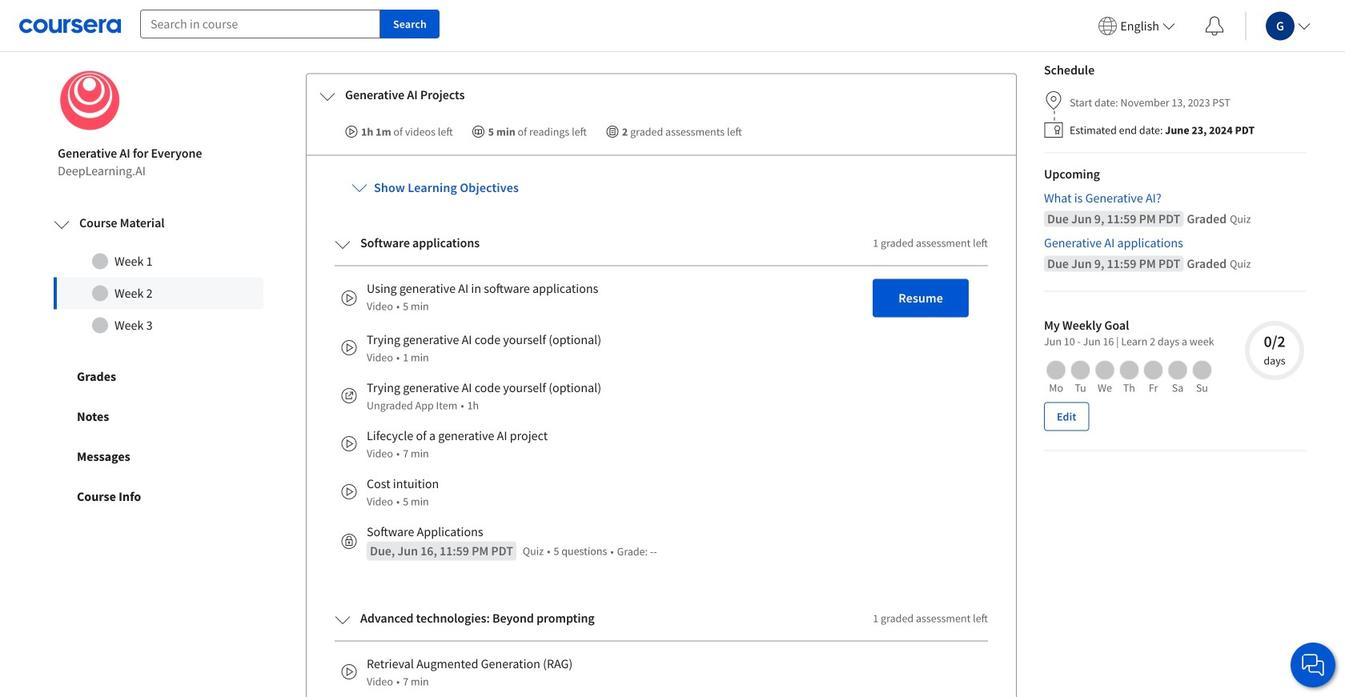 Task type: locate. For each thing, give the bounding box(es) containing it.
help center image
[[1304, 656, 1323, 675]]

deeplearning.ai image
[[58, 68, 122, 132]]

coursera image
[[19, 13, 121, 39]]

menu
[[1092, 0, 1345, 52]]

Search in course text field
[[140, 10, 380, 38]]



Task type: vqa. For each thing, say whether or not it's contained in the screenshot.
"WEEK"
no



